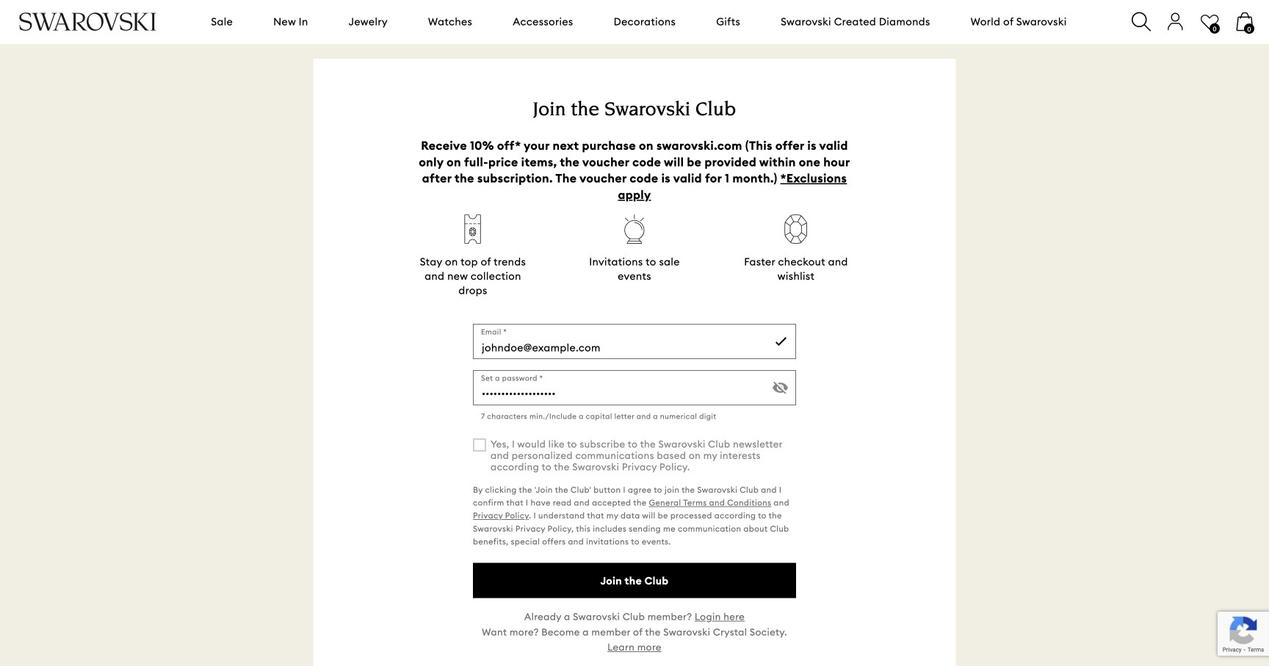 Task type: vqa. For each thing, say whether or not it's contained in the screenshot.
cart-mobile image
yes



Task type: describe. For each thing, give the bounding box(es) containing it.
Set a password * password field
[[473, 370, 797, 406]]

search image image
[[1132, 12, 1152, 31]]

login image
[[1167, 12, 1186, 31]]

left-wishlist image image
[[1202, 13, 1221, 32]]

benefit pre-sale image
[[458, 215, 489, 244]]

benefit collection image
[[620, 215, 650, 244]]



Task type: locate. For each thing, give the bounding box(es) containing it.
benefit vip image
[[778, 215, 816, 244]]

Email * email field
[[473, 324, 797, 359]]

None checkbox
[[473, 439, 487, 452]]

cart-mobile image image
[[1236, 12, 1255, 31]]

swarovski image
[[18, 12, 157, 31]]



